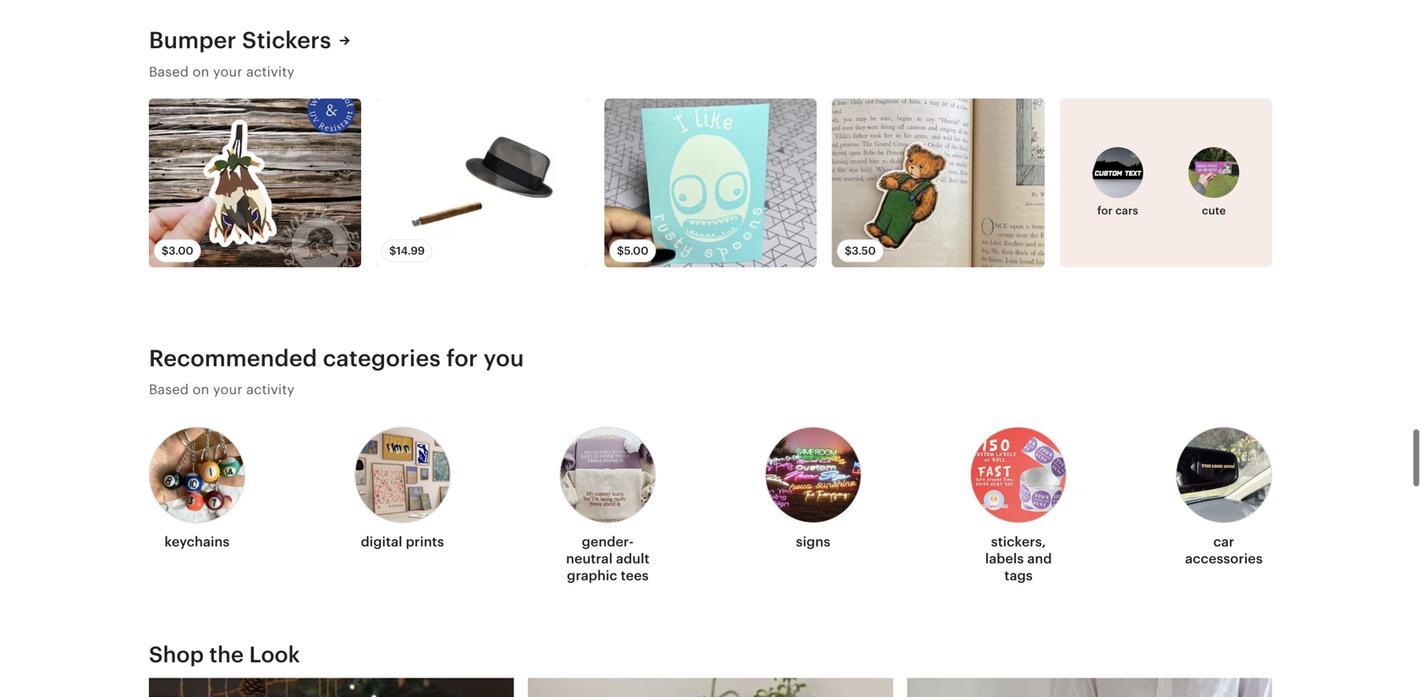Task type: describe. For each thing, give the bounding box(es) containing it.
3.50
[[852, 245, 876, 257]]

5.00
[[624, 245, 649, 257]]

image containing listing yahalomis menorah image
[[907, 678, 1272, 697]]

$ for 5.00
[[617, 245, 624, 257]]

1 on from the top
[[193, 64, 209, 79]]

accessories
[[1185, 551, 1263, 566]]

$ 5.00
[[617, 245, 649, 257]]

digital
[[361, 534, 402, 549]]

cars
[[1116, 204, 1139, 217]]

bumper stickers
[[149, 27, 331, 53]]

strap of mallards sticker decal image
[[149, 99, 361, 267]]

gender- neutral adult graphic tees
[[566, 534, 650, 583]]

2 your from the top
[[213, 382, 243, 397]]

2 on from the top
[[193, 382, 209, 397]]

you
[[484, 345, 524, 371]]

car
[[1214, 534, 1235, 549]]

stickers,
[[991, 534, 1046, 549]]

image containing listing celinadigby festive tablecloth image
[[149, 678, 514, 697]]

$ 14.99
[[389, 245, 425, 257]]

bumper stickers link
[[149, 26, 350, 55]]

1 activity from the top
[[246, 64, 295, 79]]

keychains
[[165, 534, 230, 549]]

car accessories link
[[1176, 417, 1272, 574]]

stickers, labels and tags link
[[971, 417, 1067, 591]]

$ 3.00
[[162, 245, 193, 257]]

keychains link
[[149, 417, 245, 557]]

14.99
[[396, 245, 425, 257]]

digital prints
[[361, 534, 444, 549]]

car accessories
[[1185, 534, 1263, 566]]

tags
[[1005, 568, 1033, 583]]

$ 3.50
[[845, 245, 876, 257]]

bumper
[[149, 27, 236, 53]]

signs
[[796, 534, 831, 549]]

1 vertical spatial for
[[446, 345, 478, 371]]



Task type: locate. For each thing, give the bounding box(es) containing it.
$ for 3.00
[[162, 245, 169, 257]]

on down recommended
[[193, 382, 209, 397]]

shop
[[149, 642, 204, 667]]

4 $ from the left
[[845, 245, 852, 257]]

0 vertical spatial based
[[149, 64, 189, 79]]

on
[[193, 64, 209, 79], [193, 382, 209, 397]]

2 $ from the left
[[389, 245, 396, 257]]

activity down recommended
[[246, 382, 295, 397]]

categories
[[323, 345, 441, 371]]

cute
[[1202, 204, 1226, 217]]

for cars
[[1098, 204, 1139, 217]]

adult
[[616, 551, 650, 566]]

3.00
[[169, 245, 193, 257]]

prints
[[406, 534, 444, 549]]

based on your activity down recommended
[[149, 382, 295, 397]]

1 vertical spatial on
[[193, 382, 209, 397]]

look
[[249, 642, 300, 667]]

1 horizontal spatial for
[[1098, 204, 1113, 217]]

the driving crooner fedora and cigar car decal thedrivingcrooner.com i think you should leave itysl image
[[377, 99, 589, 267]]

corduroy bear sticker - storybook sticker - waterproof vinyl sticker image
[[832, 99, 1045, 267]]

1 $ from the left
[[162, 245, 169, 257]]

for left cars
[[1098, 204, 1113, 217]]

your down bumper stickers
[[213, 64, 243, 79]]

based
[[149, 64, 189, 79], [149, 382, 189, 397]]

salad fingers vinyl decal image
[[604, 99, 817, 267]]

0 vertical spatial activity
[[246, 64, 295, 79]]

0 vertical spatial for
[[1098, 204, 1113, 217]]

signs link
[[765, 417, 862, 557]]

$ for 3.50
[[845, 245, 852, 257]]

your down recommended
[[213, 382, 243, 397]]

based down bumper
[[149, 64, 189, 79]]

0 vertical spatial your
[[213, 64, 243, 79]]

recommended categories for you
[[149, 345, 524, 371]]

2 based from the top
[[149, 382, 189, 397]]

neutral
[[566, 551, 613, 566]]

3 $ from the left
[[617, 245, 624, 257]]

your
[[213, 64, 243, 79], [213, 382, 243, 397]]

based on your activity down bumper stickers
[[149, 64, 295, 79]]

the
[[209, 642, 244, 667]]

for cars link
[[1075, 147, 1161, 219]]

for left you
[[446, 345, 478, 371]]

gender- neutral adult graphic tees link
[[560, 417, 656, 591]]

cute link
[[1171, 147, 1257, 219]]

graphic
[[567, 568, 618, 583]]

1 vertical spatial your
[[213, 382, 243, 397]]

0 vertical spatial on
[[193, 64, 209, 79]]

$ for 14.99
[[389, 245, 396, 257]]

2 based on your activity from the top
[[149, 382, 295, 397]]

shop the look
[[149, 642, 300, 667]]

activity down 'stickers'
[[246, 64, 295, 79]]

and
[[1027, 551, 1052, 566]]

1 vertical spatial based on your activity
[[149, 382, 295, 397]]

labels
[[985, 551, 1024, 566]]

on down bumper
[[193, 64, 209, 79]]

based down recommended
[[149, 382, 189, 397]]

1 based from the top
[[149, 64, 189, 79]]

0 horizontal spatial for
[[446, 345, 478, 371]]

2 activity from the top
[[246, 382, 295, 397]]

1 your from the top
[[213, 64, 243, 79]]

stickers, labels and tags
[[985, 534, 1052, 583]]

1 vertical spatial based
[[149, 382, 189, 397]]

1 vertical spatial activity
[[246, 382, 295, 397]]

gender-
[[582, 534, 634, 549]]

for
[[1098, 204, 1113, 217], [446, 345, 478, 371]]

recommended
[[149, 345, 317, 371]]

image containing listing magiclinen tablecloth image
[[528, 678, 893, 697]]

0 vertical spatial based on your activity
[[149, 64, 295, 79]]

based on your activity
[[149, 64, 295, 79], [149, 382, 295, 397]]

1 based on your activity from the top
[[149, 64, 295, 79]]

stickers
[[242, 27, 331, 53]]

tees
[[621, 568, 649, 583]]

$
[[162, 245, 169, 257], [389, 245, 396, 257], [617, 245, 624, 257], [845, 245, 852, 257]]

activity
[[246, 64, 295, 79], [246, 382, 295, 397]]

digital prints link
[[354, 417, 451, 557]]



Task type: vqa. For each thing, say whether or not it's contained in the screenshot.
$ 5.00
yes



